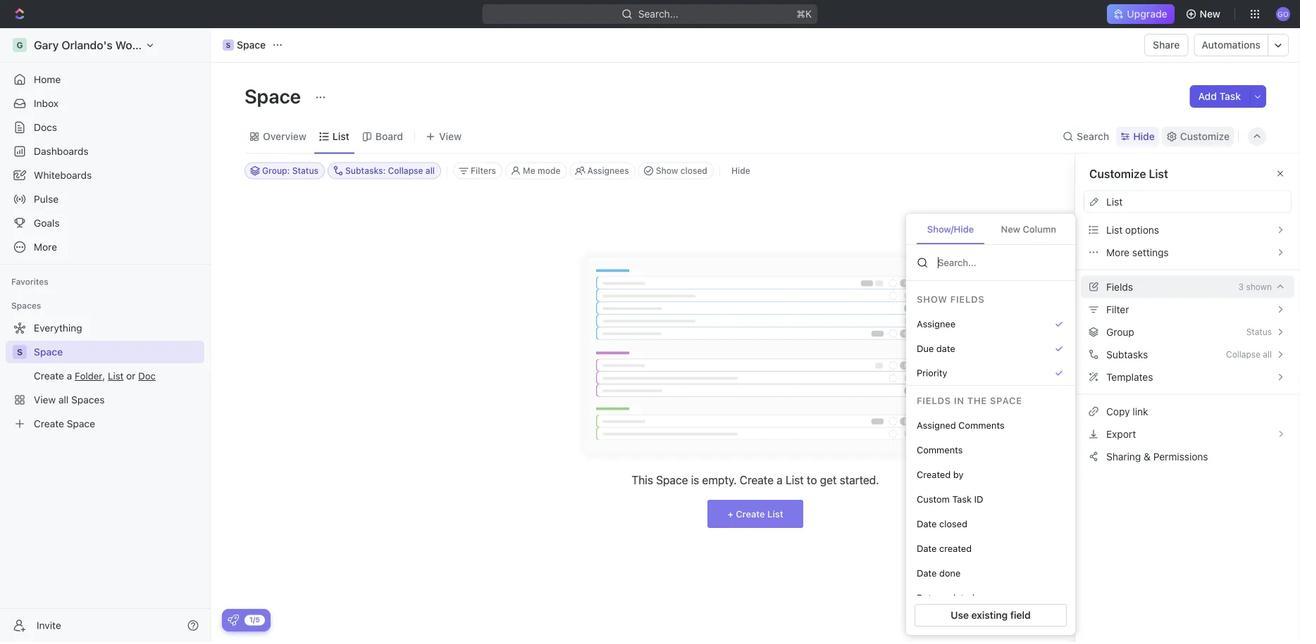 Task type: describe. For each thing, give the bounding box(es) containing it.
customize button
[[1162, 127, 1234, 147]]

gary orlando's workspace, , element
[[13, 38, 27, 52]]

due date
[[917, 344, 956, 354]]

copy
[[1107, 406, 1130, 418]]

is
[[691, 474, 699, 487]]

overview link
[[260, 127, 306, 147]]

closed for date closed
[[940, 519, 968, 530]]

list inside list link
[[333, 131, 349, 142]]

date done
[[917, 569, 961, 579]]

this space is empty. create a list to get started.
[[632, 474, 879, 487]]

3
[[1239, 282, 1244, 292]]

field
[[1011, 610, 1031, 622]]

collapse all
[[1226, 350, 1272, 360]]

filter button
[[1084, 298, 1292, 321]]

assignees
[[587, 166, 629, 176]]

copy link
[[1107, 406, 1149, 418]]

share
[[1153, 39, 1180, 51]]

onboarding checklist button image
[[228, 615, 239, 627]]

list down customize list
[[1107, 196, 1123, 208]]

or
[[126, 370, 136, 382]]

done
[[940, 569, 961, 579]]

automations button
[[1195, 35, 1268, 56]]

home link
[[6, 68, 204, 91]]

more settings button
[[1084, 241, 1292, 264]]

mode
[[538, 166, 561, 176]]

gary orlando's workspace
[[34, 38, 174, 52]]

list link
[[330, 127, 349, 147]]

folder
[[75, 371, 102, 382]]

new column
[[1001, 224, 1057, 235]]

folder button
[[75, 371, 102, 382]]

g
[[17, 40, 23, 50]]

invite
[[37, 620, 61, 632]]

favorites button
[[6, 273, 54, 290]]

filters
[[471, 166, 496, 176]]

permissions
[[1154, 451, 1209, 463]]

use existing field button
[[915, 605, 1067, 627]]

fields
[[1107, 281, 1133, 293]]

by
[[953, 470, 964, 480]]

go
[[1278, 10, 1289, 18]]

hide inside button
[[732, 166, 750, 176]]

space link
[[34, 341, 202, 364]]

list left the to
[[786, 474, 804, 487]]

1 horizontal spatial status
[[1247, 327, 1272, 337]]

templates button
[[1084, 366, 1292, 389]]

date updated
[[917, 593, 975, 604]]

create right +
[[736, 509, 765, 520]]

created by
[[917, 470, 964, 480]]

Search tasks... text field
[[1125, 160, 1266, 181]]

me
[[523, 166, 535, 176]]

show/hide
[[927, 224, 974, 235]]

filter button
[[1076, 298, 1300, 321]]

export
[[1107, 429, 1136, 440]]

copy link button
[[1084, 401, 1292, 423]]

create up "+ create list"
[[740, 474, 774, 487]]

date
[[937, 344, 956, 354]]

sharing
[[1107, 451, 1141, 463]]

&
[[1144, 451, 1151, 463]]

space for this space is empty. create a list to get started.
[[656, 474, 688, 487]]

hide inside dropdown button
[[1134, 131, 1155, 142]]

0 horizontal spatial collapse
[[388, 166, 423, 176]]

started.
[[840, 474, 879, 487]]

view for view
[[439, 131, 462, 142]]

whiteboards link
[[6, 164, 204, 187]]

export button
[[1084, 423, 1292, 446]]

gary
[[34, 38, 59, 52]]

workspace
[[115, 38, 174, 52]]

export button
[[1084, 423, 1292, 446]]

view all spaces
[[34, 394, 105, 406]]

create up view all spaces
[[34, 370, 64, 382]]

customize for customize list
[[1090, 167, 1146, 180]]

settings
[[1133, 247, 1169, 258]]

+ create list
[[728, 509, 783, 520]]

onboarding checklist button element
[[228, 615, 239, 627]]

updated
[[940, 593, 975, 604]]

date for date created
[[917, 544, 937, 554]]

search
[[1077, 131, 1110, 142]]

hide button
[[1117, 127, 1159, 147]]

task for add
[[1220, 91, 1241, 102]]

0 vertical spatial comments
[[959, 421, 1005, 431]]

0 horizontal spatial spaces
[[11, 301, 41, 311]]

due
[[917, 344, 934, 354]]

doc
[[138, 371, 156, 382]]

sharing & permissions button
[[1084, 446, 1292, 468]]

group:
[[262, 166, 290, 176]]

whiteboards
[[34, 170, 92, 181]]

add task
[[1199, 91, 1241, 102]]

show closed button
[[638, 162, 714, 179]]

upgrade
[[1127, 8, 1168, 20]]

show
[[656, 166, 678, 176]]

add
[[1199, 91, 1217, 102]]

more for more settings
[[1107, 247, 1130, 258]]

use
[[951, 610, 969, 622]]

overview
[[263, 131, 306, 142]]

list inside list options button
[[1107, 224, 1123, 236]]

assigned
[[917, 421, 956, 431]]

list options button
[[1084, 219, 1292, 241]]

search...
[[639, 8, 679, 20]]

all for view all spaces
[[58, 394, 69, 406]]

assigned comments
[[917, 421, 1005, 431]]

board link
[[373, 127, 403, 147]]

s for s
[[17, 347, 23, 357]]

home
[[34, 74, 61, 85]]



Task type: locate. For each thing, give the bounding box(es) containing it.
collapse
[[388, 166, 423, 176], [1226, 350, 1261, 360]]

id
[[974, 495, 984, 505]]

⌘k
[[797, 8, 812, 20]]

0 vertical spatial space, , element
[[223, 39, 234, 51]]

space for create space
[[67, 418, 95, 430]]

customize for customize
[[1180, 131, 1230, 142]]

templates
[[1107, 371, 1153, 383]]

list up subtasks:
[[333, 131, 349, 142]]

date left done
[[917, 569, 937, 579]]

1 horizontal spatial new
[[1200, 8, 1221, 20]]

board
[[376, 131, 403, 142]]

customize inside button
[[1180, 131, 1230, 142]]

space, , element
[[223, 39, 234, 51], [13, 345, 27, 359]]

customize up search tasks... text box
[[1180, 131, 1230, 142]]

0 vertical spatial a
[[67, 370, 72, 382]]

1 vertical spatial all
[[1263, 350, 1272, 360]]

1 vertical spatial closed
[[940, 519, 968, 530]]

1 horizontal spatial a
[[777, 474, 783, 487]]

list
[[333, 131, 349, 142], [1149, 167, 1169, 180], [1107, 196, 1123, 208], [1107, 224, 1123, 236], [108, 371, 124, 382], [786, 474, 804, 487], [768, 509, 783, 520]]

priority
[[917, 368, 948, 379]]

existing
[[972, 610, 1008, 622]]

1 horizontal spatial hide
[[1134, 131, 1155, 142]]

group: status
[[262, 166, 319, 176]]

filter
[[1107, 304, 1129, 315]]

0 vertical spatial view
[[439, 131, 462, 142]]

this
[[632, 474, 653, 487]]

2 vertical spatial all
[[58, 394, 69, 406]]

automations
[[1202, 39, 1261, 51]]

1 horizontal spatial more
[[1107, 247, 1130, 258]]

task inside "button"
[[1220, 91, 1241, 102]]

new
[[1200, 8, 1221, 20], [1001, 224, 1021, 235]]

1 vertical spatial spaces
[[71, 394, 105, 406]]

1 horizontal spatial collapse
[[1226, 350, 1261, 360]]

new left column
[[1001, 224, 1021, 235]]

view
[[439, 131, 462, 142], [34, 394, 56, 406]]

1 horizontal spatial all
[[426, 166, 435, 176]]

1 horizontal spatial spaces
[[71, 394, 105, 406]]

all inside view all spaces link
[[58, 394, 69, 406]]

closed up created
[[940, 519, 968, 530]]

1 vertical spatial space, , element
[[13, 345, 27, 359]]

inbox
[[34, 98, 59, 109]]

to
[[807, 474, 817, 487]]

customize down hide dropdown button
[[1090, 167, 1146, 180]]

date down date done
[[917, 593, 937, 604]]

filters button
[[453, 162, 503, 179]]

0 horizontal spatial all
[[58, 394, 69, 406]]

subtasks:
[[345, 166, 386, 176]]

spaces
[[11, 301, 41, 311], [71, 394, 105, 406]]

inbox link
[[6, 92, 204, 115]]

list options
[[1107, 224, 1159, 236]]

task right "add"
[[1220, 91, 1241, 102]]

0 horizontal spatial more
[[34, 241, 57, 253]]

all for collapse all
[[1263, 350, 1272, 360]]

s inside navigation
[[17, 347, 23, 357]]

0 horizontal spatial hide
[[732, 166, 750, 176]]

list down 'this space is empty. create a list to get started.'
[[768, 509, 783, 520]]

new for new
[[1200, 8, 1221, 20]]

view up 'filters' dropdown button
[[439, 131, 462, 142]]

date
[[917, 519, 937, 530], [917, 544, 937, 554], [917, 569, 937, 579], [917, 593, 937, 604]]

new inside button
[[1001, 224, 1021, 235]]

use existing field
[[951, 610, 1031, 622]]

all down shown on the right of page
[[1263, 350, 1272, 360]]

hide right show closed on the right top of the page
[[732, 166, 750, 176]]

assignees button
[[570, 162, 636, 179]]

3 date from the top
[[917, 569, 937, 579]]

docs
[[34, 122, 57, 133]]

more
[[34, 241, 57, 253], [1107, 247, 1130, 258]]

0 vertical spatial customize
[[1180, 131, 1230, 142]]

1 vertical spatial status
[[1247, 327, 1272, 337]]

list button
[[108, 371, 124, 382]]

0 horizontal spatial s
[[17, 347, 23, 357]]

0 horizontal spatial status
[[292, 166, 319, 176]]

0 horizontal spatial a
[[67, 370, 72, 382]]

a inside tree
[[67, 370, 72, 382]]

goals link
[[6, 212, 204, 235]]

view for view all spaces
[[34, 394, 56, 406]]

Search field
[[937, 257, 1064, 269]]

share button
[[1145, 34, 1189, 56]]

list inside create a folder , list or doc
[[108, 371, 124, 382]]

more button
[[6, 236, 204, 259]]

doc button
[[138, 371, 156, 382]]

1 vertical spatial s
[[17, 347, 23, 357]]

docs link
[[6, 116, 204, 139]]

0 horizontal spatial closed
[[681, 166, 708, 176]]

list left 'options'
[[1107, 224, 1123, 236]]

new for new column
[[1001, 224, 1021, 235]]

create down view all spaces
[[34, 418, 64, 430]]

0 horizontal spatial task
[[952, 495, 972, 505]]

s inside s space
[[226, 41, 231, 49]]

date created
[[917, 544, 972, 554]]

dashboards link
[[6, 140, 204, 163]]

1 horizontal spatial s
[[226, 41, 231, 49]]

subtasks: collapse all
[[345, 166, 435, 176]]

closed inside show closed 'dropdown button'
[[681, 166, 708, 176]]

everything
[[34, 322, 82, 334]]

everything link
[[6, 317, 202, 340]]

list right ,
[[108, 371, 124, 382]]

1 horizontal spatial space, , element
[[223, 39, 234, 51]]

0 vertical spatial all
[[426, 166, 435, 176]]

,
[[102, 370, 105, 382]]

view inside "sidebar" navigation
[[34, 394, 56, 406]]

tree
[[6, 317, 204, 436]]

0 vertical spatial status
[[292, 166, 319, 176]]

hide up customize list
[[1134, 131, 1155, 142]]

s
[[226, 41, 231, 49], [17, 347, 23, 357]]

0 vertical spatial spaces
[[11, 301, 41, 311]]

custom task id
[[917, 495, 984, 505]]

more for more
[[34, 241, 57, 253]]

orlando's
[[62, 38, 113, 52]]

upgrade link
[[1108, 4, 1175, 24]]

all down view button
[[426, 166, 435, 176]]

0 vertical spatial hide
[[1134, 131, 1155, 142]]

space for s space
[[237, 39, 266, 51]]

1 horizontal spatial task
[[1220, 91, 1241, 102]]

tab list containing show/hide
[[906, 214, 1076, 245]]

date for date closed
[[917, 519, 937, 530]]

tree inside "sidebar" navigation
[[6, 317, 204, 436]]

date for date done
[[917, 569, 937, 579]]

created
[[940, 544, 972, 554]]

sharing & permissions
[[1107, 451, 1209, 463]]

more inside dropdown button
[[34, 241, 57, 253]]

a left folder
[[67, 370, 72, 382]]

pulse
[[34, 193, 59, 205]]

task left id
[[952, 495, 972, 505]]

view button
[[421, 120, 467, 153]]

1 vertical spatial new
[[1001, 224, 1021, 235]]

tree containing everything
[[6, 317, 204, 436]]

spaces down the folder button
[[71, 394, 105, 406]]

customize
[[1180, 131, 1230, 142], [1090, 167, 1146, 180]]

0 vertical spatial closed
[[681, 166, 708, 176]]

group
[[1107, 326, 1135, 338]]

0 vertical spatial collapse
[[388, 166, 423, 176]]

more down the goals
[[34, 241, 57, 253]]

tab list
[[906, 214, 1076, 245]]

date down custom
[[917, 519, 937, 530]]

0 horizontal spatial view
[[34, 394, 56, 406]]

comments right assigned
[[959, 421, 1005, 431]]

link
[[1133, 406, 1149, 418]]

all up "create space"
[[58, 394, 69, 406]]

1 vertical spatial task
[[952, 495, 972, 505]]

status up collapse all
[[1247, 327, 1272, 337]]

me mode
[[523, 166, 561, 176]]

more inside button
[[1107, 247, 1130, 258]]

2 date from the top
[[917, 544, 937, 554]]

1 vertical spatial a
[[777, 474, 783, 487]]

new up automations
[[1200, 8, 1221, 20]]

1/5
[[250, 616, 260, 624]]

0 horizontal spatial new
[[1001, 224, 1021, 235]]

task for custom
[[952, 495, 972, 505]]

options
[[1126, 224, 1159, 236]]

list down hide dropdown button
[[1149, 167, 1169, 180]]

shown
[[1247, 282, 1272, 292]]

a left the to
[[777, 474, 783, 487]]

0 vertical spatial task
[[1220, 91, 1241, 102]]

1 horizontal spatial closed
[[940, 519, 968, 530]]

collapse down board
[[388, 166, 423, 176]]

assignee
[[917, 319, 956, 330]]

add task button
[[1190, 85, 1250, 108]]

1 vertical spatial collapse
[[1226, 350, 1261, 360]]

1 vertical spatial view
[[34, 394, 56, 406]]

create a folder , list or doc
[[34, 370, 156, 382]]

more settings
[[1107, 247, 1169, 258]]

spaces down favorites 'button'
[[11, 301, 41, 311]]

closed for show closed
[[681, 166, 708, 176]]

0 horizontal spatial space, , element
[[13, 345, 27, 359]]

view all spaces link
[[6, 389, 202, 412]]

status right group:
[[292, 166, 319, 176]]

custom
[[917, 495, 950, 505]]

new button
[[1180, 3, 1229, 25]]

comments up the created by
[[917, 445, 963, 456]]

1 vertical spatial comments
[[917, 445, 963, 456]]

new column button
[[993, 216, 1065, 245]]

0 horizontal spatial customize
[[1090, 167, 1146, 180]]

0 vertical spatial s
[[226, 41, 231, 49]]

space, , element inside tree
[[13, 345, 27, 359]]

get
[[820, 474, 837, 487]]

templates button
[[1076, 366, 1300, 389]]

closed right "show"
[[681, 166, 708, 176]]

date for date updated
[[917, 593, 937, 604]]

s for s space
[[226, 41, 231, 49]]

date up date done
[[917, 544, 937, 554]]

1 vertical spatial customize
[[1090, 167, 1146, 180]]

4 date from the top
[[917, 593, 937, 604]]

2 horizontal spatial all
[[1263, 350, 1272, 360]]

new inside button
[[1200, 8, 1221, 20]]

1 horizontal spatial view
[[439, 131, 462, 142]]

view inside button
[[439, 131, 462, 142]]

sidebar navigation
[[0, 28, 214, 643]]

0 vertical spatial new
[[1200, 8, 1221, 20]]

view up "create space"
[[34, 394, 56, 406]]

1 horizontal spatial customize
[[1180, 131, 1230, 142]]

3 shown
[[1239, 282, 1272, 292]]

more down list options
[[1107, 247, 1130, 258]]

collapse up templates dropdown button
[[1226, 350, 1261, 360]]

1 date from the top
[[917, 519, 937, 530]]

pulse link
[[6, 188, 204, 211]]

go button
[[1272, 3, 1295, 25]]

goals
[[34, 217, 60, 229]]

favorites
[[11, 277, 48, 287]]

1 vertical spatial hide
[[732, 166, 750, 176]]



Task type: vqa. For each thing, say whether or not it's contained in the screenshot.
App Center Home
no



